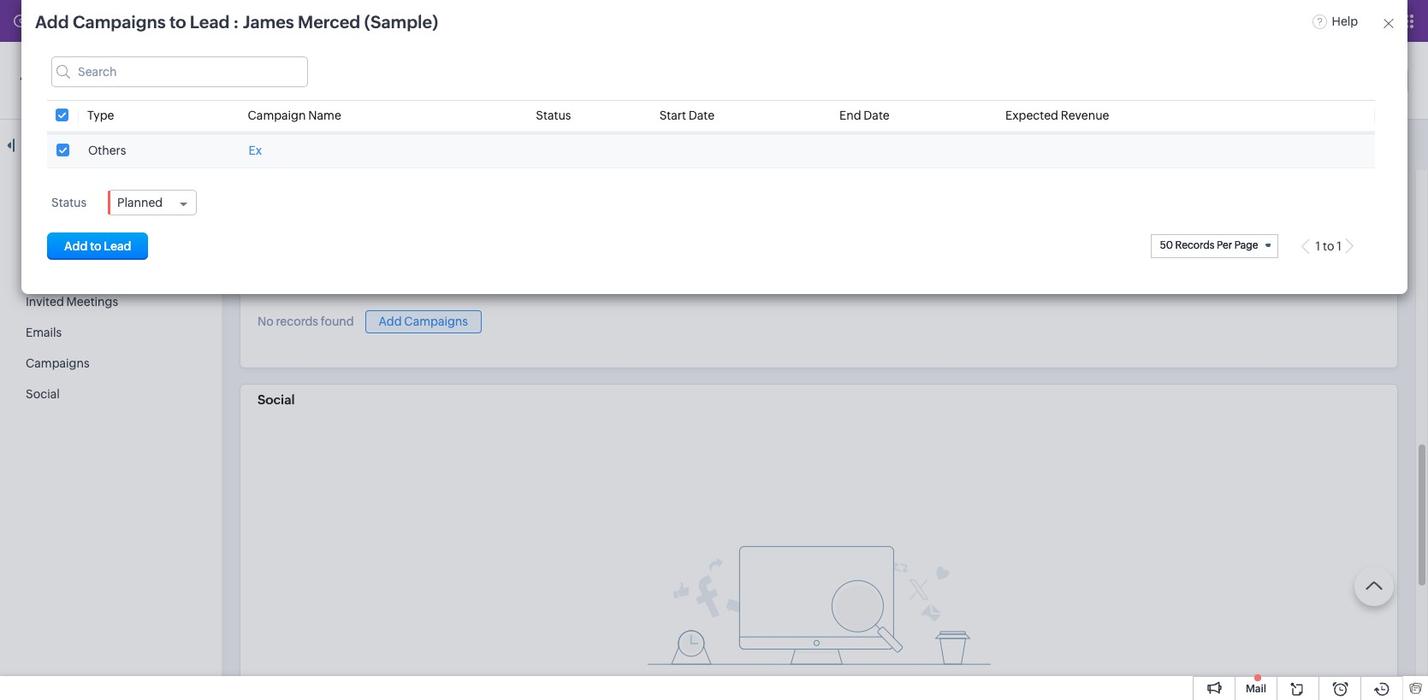 Task type: locate. For each thing, give the bounding box(es) containing it.
planned
[[117, 196, 162, 210]]

help link
[[1313, 14, 1358, 28]]

revenue
[[1060, 109, 1109, 122]]

date right start
[[688, 109, 714, 122]]

add
[[35, 12, 69, 32], [379, 315, 402, 328]]

overview link
[[260, 137, 317, 151]]

crm
[[41, 12, 76, 30]]

deals link
[[363, 0, 421, 42]]

merced
[[297, 12, 360, 32], [198, 69, 261, 89]]

(sample) right accounts
[[364, 12, 438, 32]]

:
[[233, 12, 239, 32], [1344, 143, 1348, 156]]

1 horizontal spatial :
[[1344, 143, 1348, 156]]

ex link
[[248, 144, 261, 157]]

0 vertical spatial merced
[[297, 12, 360, 32]]

type
[[87, 109, 114, 122]]

1 horizontal spatial date
[[863, 109, 889, 122]]

1 vertical spatial add
[[379, 315, 402, 328]]

: right lead
[[233, 12, 239, 32]]

james
[[242, 12, 294, 32], [143, 69, 195, 89]]

list
[[75, 139, 96, 153]]

1 horizontal spatial 1
[[1336, 240, 1341, 253]]

meetings
[[66, 295, 118, 309]]

0 vertical spatial add
[[35, 12, 69, 32]]

open activities link
[[26, 234, 111, 247]]

campaign name
[[247, 109, 341, 122]]

merced left deals link
[[297, 12, 360, 32]]

last
[[1280, 143, 1302, 156]]

tasks link
[[421, 0, 479, 42]]

campaigns link
[[26, 357, 89, 371]]

campaigns
[[72, 12, 165, 32], [404, 315, 468, 328], [26, 357, 89, 371]]

social link
[[26, 388, 60, 401]]

0 horizontal spatial to
[[169, 12, 186, 32]]

date right end
[[863, 109, 889, 122]]

1 date from the left
[[688, 109, 714, 122]]

leads link
[[144, 0, 204, 42]]

add campaigns link
[[365, 311, 482, 334]]

start
[[659, 109, 686, 122]]

deals
[[377, 14, 407, 28]]

1 horizontal spatial add
[[379, 315, 402, 328]]

last update : 12:21 pm
[[1280, 143, 1394, 156]]

campaigns for add campaigns
[[404, 315, 468, 328]]

0 vertical spatial (sample)
[[364, 12, 438, 32]]

1
[[1315, 240, 1320, 253], [1336, 240, 1341, 253]]

0 horizontal spatial james
[[143, 69, 195, 89]]

start date
[[659, 109, 714, 122]]

date
[[688, 109, 714, 122], [863, 109, 889, 122]]

1 vertical spatial status
[[51, 196, 86, 210]]

home link
[[83, 0, 144, 42]]

1 vertical spatial to
[[1323, 240, 1334, 253]]

2 date from the left
[[863, 109, 889, 122]]

related
[[26, 139, 72, 153]]

0 horizontal spatial 1
[[1315, 240, 1320, 253]]

1 vertical spatial :
[[1344, 143, 1348, 156]]

0 horizontal spatial add
[[35, 12, 69, 32]]

: left 12:21
[[1344, 143, 1348, 156]]

no records found
[[258, 315, 354, 329]]

james right "dr."
[[143, 69, 195, 89]]

add left home link on the left
[[35, 12, 69, 32]]

0 vertical spatial james
[[242, 12, 294, 32]]

0 horizontal spatial merced
[[198, 69, 261, 89]]

1 vertical spatial james
[[143, 69, 195, 89]]

found
[[321, 315, 354, 329]]

merced down add campaigns to lead  :  james merced (sample) in the top of the page
[[198, 69, 261, 89]]

(sample)
[[364, 12, 438, 32], [265, 69, 339, 89]]

to
[[169, 12, 186, 32], [1323, 240, 1334, 253]]

status link
[[535, 109, 571, 122]]

add right found
[[379, 315, 402, 328]]

attachments link
[[26, 203, 98, 216]]

campaigns for add campaigns to lead  :  james merced (sample)
[[72, 12, 165, 32]]

0 vertical spatial status
[[535, 109, 571, 122]]

social down campaigns link
[[26, 388, 60, 401]]

0 horizontal spatial :
[[233, 12, 239, 32]]

emails link
[[26, 326, 62, 340]]

update
[[1304, 143, 1342, 156]]

1 vertical spatial merced
[[198, 69, 261, 89]]

ex
[[248, 144, 261, 157]]

(sample) up the "campaign name"
[[265, 69, 339, 89]]

tasks
[[435, 14, 465, 28]]

activities
[[59, 234, 111, 247]]

james left accounts
[[242, 12, 294, 32]]

0 vertical spatial campaigns
[[72, 12, 165, 32]]

1 horizontal spatial merced
[[297, 12, 360, 32]]

social down 'no'
[[258, 393, 295, 407]]

None button
[[47, 233, 148, 260]]

0 horizontal spatial date
[[688, 109, 714, 122]]

social
[[26, 388, 60, 401], [258, 393, 295, 407]]

status
[[535, 109, 571, 122], [51, 196, 86, 210]]

1 vertical spatial (sample)
[[265, 69, 339, 89]]

attachments
[[26, 203, 98, 216]]

1 vertical spatial campaigns
[[404, 315, 468, 328]]

campaign
[[247, 109, 305, 122]]

end date link
[[839, 109, 889, 122]]



Task type: vqa. For each thing, say whether or not it's contained in the screenshot.
Campaigns for Add Campaigns to Lead  :  James Merced (Sample)
yes



Task type: describe. For each thing, give the bounding box(es) containing it.
expected revenue
[[1005, 109, 1109, 122]]

end
[[839, 109, 861, 122]]

crm link
[[14, 12, 76, 30]]

0 horizontal spatial status
[[51, 196, 86, 210]]

leads
[[158, 14, 190, 28]]

1 horizontal spatial james
[[242, 12, 294, 32]]

accounts
[[296, 14, 349, 28]]

contacts link
[[204, 0, 282, 42]]

1 1 from the left
[[1315, 240, 1320, 253]]

others
[[88, 144, 126, 157]]

invited meetings
[[26, 295, 118, 309]]

1 horizontal spatial (sample)
[[364, 12, 438, 32]]

end date
[[839, 109, 889, 122]]

emails
[[26, 326, 62, 340]]

0 horizontal spatial social
[[26, 388, 60, 401]]

add campaigns
[[379, 315, 468, 328]]

campaign name link
[[247, 109, 341, 122]]

home
[[96, 14, 130, 28]]

accounts link
[[282, 0, 363, 42]]

contacts
[[218, 14, 269, 28]]

Search text field
[[51, 56, 308, 87]]

2 vertical spatial campaigns
[[26, 357, 89, 371]]

start date link
[[659, 109, 714, 122]]

date for start date
[[688, 109, 714, 122]]

1 horizontal spatial status
[[535, 109, 571, 122]]

dr. james merced (sample)
[[116, 69, 339, 89]]

date for end date
[[863, 109, 889, 122]]

overview
[[260, 137, 317, 151]]

no
[[258, 315, 274, 329]]

lead
[[189, 12, 229, 32]]

related list
[[26, 139, 99, 153]]

pm
[[1378, 143, 1394, 156]]

1 horizontal spatial social
[[258, 393, 295, 407]]

help
[[1332, 14, 1358, 28]]

invited
[[26, 295, 64, 309]]

expected revenue link
[[1005, 109, 1109, 122]]

mail
[[1246, 684, 1266, 696]]

invited meetings link
[[26, 295, 118, 309]]

1 horizontal spatial to
[[1323, 240, 1334, 253]]

type link
[[87, 109, 114, 122]]

open activities
[[26, 234, 111, 247]]

2 1 from the left
[[1336, 240, 1341, 253]]

Planned field
[[108, 191, 196, 215]]

add campaigns to lead  :  james merced (sample)
[[35, 12, 438, 32]]

name
[[308, 109, 341, 122]]

12:21
[[1350, 143, 1375, 156]]

0 horizontal spatial (sample)
[[265, 69, 339, 89]]

1 to 1
[[1315, 240, 1341, 253]]

0 vertical spatial to
[[169, 12, 186, 32]]

dr.
[[116, 69, 140, 89]]

0 vertical spatial :
[[233, 12, 239, 32]]

records
[[276, 315, 318, 329]]

open
[[26, 234, 57, 247]]

add for add campaigns to lead  :  james merced (sample)
[[35, 12, 69, 32]]

add for add campaigns
[[379, 315, 402, 328]]

expected
[[1005, 109, 1058, 122]]



